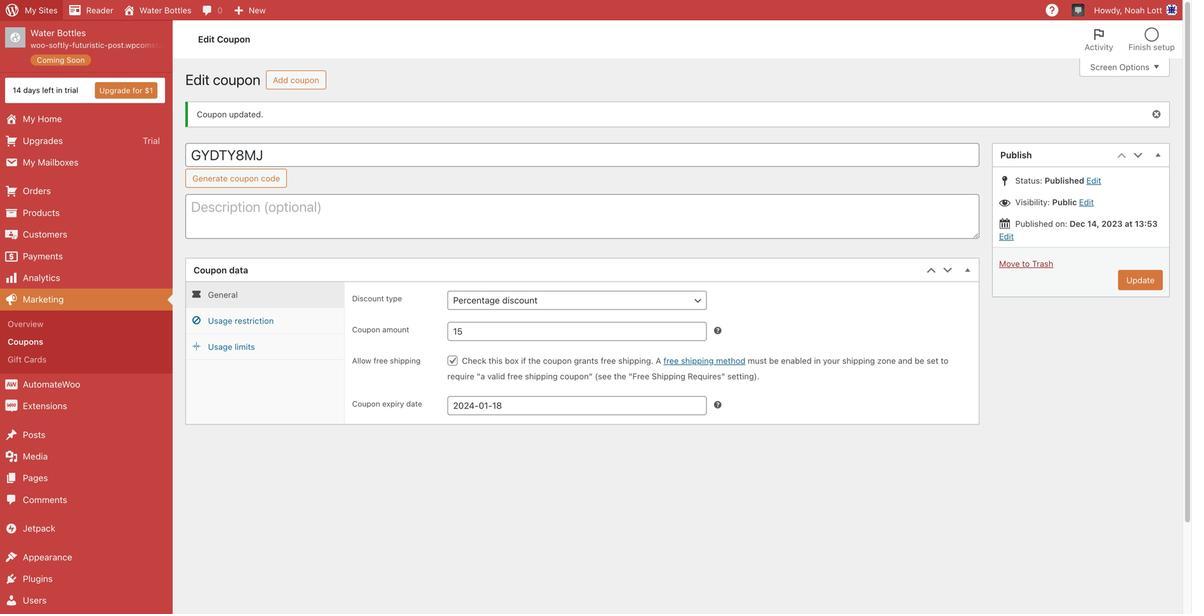 Task type: locate. For each thing, give the bounding box(es) containing it.
new link
[[228, 0, 271, 20]]

coupon down 0
[[217, 34, 250, 45]]

the right if at left bottom
[[528, 356, 541, 366]]

my mailboxes link
[[0, 152, 173, 173]]

coupons link
[[0, 333, 173, 351]]

coupon inside generate coupon code link
[[230, 174, 259, 183]]

0 vertical spatial to
[[1022, 259, 1030, 269]]

analytics link
[[0, 267, 173, 289]]

new
[[249, 5, 266, 15]]

be right must
[[769, 356, 779, 366]]

0 horizontal spatial to
[[941, 356, 949, 366]]

0 vertical spatial usage
[[208, 316, 232, 326]]

edit down 0 "link"
[[198, 34, 215, 45]]

products
[[23, 208, 60, 218]]

be
[[769, 356, 779, 366], [915, 356, 925, 366]]

usage for usage limits
[[208, 342, 232, 352]]

edit button for visibility: public edit
[[1079, 197, 1094, 207]]

0 vertical spatial bottles
[[164, 5, 191, 15]]

comments link
[[0, 489, 173, 511]]

your
[[823, 356, 840, 366]]

add
[[273, 75, 288, 85]]

set
[[927, 356, 939, 366]]

extensions
[[23, 401, 67, 411]]

(see
[[595, 372, 612, 381]]

coupon up coupon updated.
[[213, 71, 260, 88]]

edit up 14,
[[1087, 176, 1102, 185]]

0 vertical spatial in
[[56, 86, 62, 95]]

my inside 'toolbar' "navigation"
[[25, 5, 36, 15]]

1 vertical spatial usage
[[208, 342, 232, 352]]

shipping down if at left bottom
[[525, 372, 558, 381]]

my
[[25, 5, 36, 15], [23, 114, 35, 124], [23, 157, 35, 168]]

in inside must be enabled in your shipping zone and be set to require "a valid free shipping coupon" (see the "free shipping requires" setting).
[[814, 356, 821, 366]]

edit right public
[[1079, 197, 1094, 207]]

enabled
[[781, 356, 812, 366]]

coupon for coupon amount
[[352, 326, 380, 334]]

bottles inside 'toolbar' "navigation"
[[164, 5, 191, 15]]

water up woo-
[[30, 28, 55, 38]]

tab list
[[1077, 20, 1183, 58]]

edit button up move
[[999, 232, 1014, 241]]

my for my sites
[[25, 5, 36, 15]]

shipping up requires" at right bottom
[[681, 356, 714, 366]]

water up post.wpcomstaging.com
[[139, 5, 162, 15]]

my home
[[23, 114, 62, 124]]

grants
[[574, 356, 599, 366]]

edit button up 14,
[[1087, 176, 1102, 185]]

usage down the 'general' at the top left of page
[[208, 316, 232, 326]]

to
[[1022, 259, 1030, 269], [941, 356, 949, 366]]

None text field
[[185, 143, 980, 167]]

1 horizontal spatial to
[[1022, 259, 1030, 269]]

move to trash link
[[999, 259, 1054, 269]]

generate coupon code link
[[185, 169, 287, 188]]

2 vertical spatial edit button
[[999, 232, 1014, 241]]

1 horizontal spatial be
[[915, 356, 925, 366]]

method
[[716, 356, 746, 366]]

1 horizontal spatial in
[[814, 356, 821, 366]]

setup
[[1154, 42, 1175, 52]]

water
[[139, 5, 162, 15], [30, 28, 55, 38]]

in inside navigation
[[56, 86, 62, 95]]

data
[[229, 265, 248, 275]]

1 usage from the top
[[208, 316, 232, 326]]

valid
[[487, 372, 505, 381]]

posts
[[23, 430, 46, 440]]

to right move
[[1022, 259, 1030, 269]]

water inside 'toolbar' "navigation"
[[139, 5, 162, 15]]

water inside water bottles woo-softly-futuristic-post.wpcomstaging.com coming soon
[[30, 28, 55, 38]]

noah
[[1125, 5, 1145, 15]]

free down box
[[508, 372, 523, 381]]

free shipping method link
[[664, 356, 746, 366]]

to right "set"
[[941, 356, 949, 366]]

$1
[[145, 86, 153, 95]]

must be enabled in your shipping zone and be set to require "a valid free shipping coupon" (see the "free shipping requires" setting).
[[447, 356, 949, 381]]

tab list containing activity
[[1077, 20, 1183, 58]]

coupon up 'coupon"'
[[543, 356, 572, 366]]

options
[[1120, 62, 1150, 72]]

lott
[[1147, 5, 1162, 15]]

free
[[601, 356, 616, 366], [664, 356, 679, 366], [374, 357, 388, 366], [508, 372, 523, 381]]

type
[[386, 294, 402, 303]]

usage restriction
[[208, 316, 274, 326]]

0 vertical spatial the
[[528, 356, 541, 366]]

2 usage from the top
[[208, 342, 232, 352]]

usage left limits
[[208, 342, 232, 352]]

1 vertical spatial published
[[1016, 219, 1053, 228]]

coupon left code
[[230, 174, 259, 183]]

allow
[[352, 357, 371, 366]]

bottles up softly- in the top left of the page
[[57, 28, 86, 38]]

0 horizontal spatial in
[[56, 86, 62, 95]]

the right the "(see"
[[614, 372, 626, 381]]

in for enabled
[[814, 356, 821, 366]]

updated.
[[229, 109, 263, 119]]

marketing link
[[0, 289, 173, 311]]

notification image
[[1073, 4, 1084, 15]]

published up public
[[1045, 176, 1085, 185]]

2023
[[1102, 219, 1123, 228]]

0 link
[[197, 0, 228, 20]]

move
[[999, 259, 1020, 269]]

0 vertical spatial published
[[1045, 176, 1085, 185]]

usage
[[208, 316, 232, 326], [208, 342, 232, 352]]

my down upgrades
[[23, 157, 35, 168]]

1 vertical spatial to
[[941, 356, 949, 366]]

in left your
[[814, 356, 821, 366]]

usage for usage restriction
[[208, 316, 232, 326]]

coupon for coupon data
[[194, 265, 227, 275]]

products link
[[0, 202, 173, 224]]

my left home
[[23, 114, 35, 124]]

1 vertical spatial in
[[814, 356, 821, 366]]

gift cards link
[[0, 351, 173, 369]]

appearance link
[[0, 547, 173, 569]]

automatewoo link
[[0, 374, 173, 396]]

14,
[[1088, 219, 1100, 228]]

coupon for coupon updated.
[[197, 109, 227, 119]]

coupon left the "amount"
[[352, 326, 380, 334]]

water for water bottles
[[139, 5, 162, 15]]

orders link
[[0, 180, 173, 202]]

jetpack
[[23, 524, 55, 534]]

my for my mailboxes
[[23, 157, 35, 168]]

add coupon link
[[266, 70, 326, 90]]

edit button
[[1087, 176, 1102, 185], [1079, 197, 1094, 207], [999, 232, 1014, 241]]

automatewoo
[[23, 379, 80, 390]]

1 vertical spatial my
[[23, 114, 35, 124]]

coupon for generate
[[230, 174, 259, 183]]

shipping.
[[618, 356, 654, 366]]

my left the sites
[[25, 5, 36, 15]]

edit up move
[[999, 232, 1014, 241]]

the
[[528, 356, 541, 366], [614, 372, 626, 381]]

1 vertical spatial water
[[30, 28, 55, 38]]

bottles left 0 "link"
[[164, 5, 191, 15]]

bottles
[[164, 5, 191, 15], [57, 28, 86, 38]]

Coupon amount text field
[[447, 322, 707, 341]]

users
[[23, 596, 47, 606]]

Coupon expiry date text field
[[447, 397, 707, 416]]

bottles for water bottles
[[164, 5, 191, 15]]

1 vertical spatial bottles
[[57, 28, 86, 38]]

1 vertical spatial edit button
[[1079, 197, 1094, 207]]

upgrade for $1 button
[[95, 82, 157, 99]]

check
[[462, 356, 486, 366]]

water bottles woo-softly-futuristic-post.wpcomstaging.com coming soon
[[30, 28, 195, 64]]

coupon left expiry at bottom
[[352, 400, 380, 409]]

0 horizontal spatial water
[[30, 28, 55, 38]]

in right left
[[56, 86, 62, 95]]

edit up coupon updated.
[[185, 71, 210, 88]]

1 horizontal spatial water
[[139, 5, 162, 15]]

1 horizontal spatial the
[[614, 372, 626, 381]]

the inside must be enabled in your shipping zone and be set to require "a valid free shipping coupon" (see the "free shipping requires" setting).
[[614, 372, 626, 381]]

0 vertical spatial my
[[25, 5, 36, 15]]

0 horizontal spatial be
[[769, 356, 779, 366]]

my sites link
[[0, 0, 63, 20]]

check this box if the coupon grants free shipping. a free shipping method
[[462, 356, 746, 366]]

for
[[133, 86, 143, 95]]

free up the "(see"
[[601, 356, 616, 366]]

coupon up the 'general' at the top left of page
[[194, 265, 227, 275]]

coupon left updated.
[[197, 109, 227, 119]]

1 horizontal spatial bottles
[[164, 5, 191, 15]]

1 vertical spatial the
[[614, 372, 626, 381]]

published down visibility:
[[1016, 219, 1053, 228]]

left
[[42, 86, 54, 95]]

coupon for coupon expiry date
[[352, 400, 380, 409]]

2 vertical spatial my
[[23, 157, 35, 168]]

None submit
[[1118, 270, 1163, 291]]

coupon inside add coupon link
[[291, 75, 319, 85]]

edit inside published on: dec 14, 2023 at 13:53 edit
[[999, 232, 1014, 241]]

0 vertical spatial water
[[139, 5, 162, 15]]

analytics
[[23, 273, 60, 283]]

coupon right add
[[291, 75, 319, 85]]

my mailboxes
[[23, 157, 79, 168]]

coupon data
[[194, 265, 248, 275]]

coupon
[[217, 34, 250, 45], [197, 109, 227, 119], [194, 265, 227, 275], [352, 326, 380, 334], [352, 400, 380, 409]]

toolbar navigation
[[0, 0, 1183, 23]]

0 horizontal spatial bottles
[[57, 28, 86, 38]]

0 vertical spatial edit button
[[1087, 176, 1102, 185]]

bottles inside water bottles woo-softly-futuristic-post.wpcomstaging.com coming soon
[[57, 28, 86, 38]]

restriction
[[235, 316, 274, 326]]

code
[[261, 174, 280, 183]]

edit button right public
[[1079, 197, 1094, 207]]

generate
[[192, 174, 228, 183]]

publish
[[1001, 150, 1032, 160]]

be left "set"
[[915, 356, 925, 366]]



Task type: describe. For each thing, give the bounding box(es) containing it.
shipping right your
[[842, 356, 875, 366]]

a
[[656, 356, 661, 366]]

water for water bottles woo-softly-futuristic-post.wpcomstaging.com coming soon
[[30, 28, 55, 38]]

my home link
[[0, 108, 173, 130]]

customers link
[[0, 224, 173, 246]]

edit coupon
[[198, 34, 250, 45]]

gift cards
[[8, 355, 47, 365]]

usage restriction link
[[186, 308, 344, 334]]

customers
[[23, 229, 67, 240]]

woo-
[[30, 41, 49, 50]]

coupons
[[8, 337, 43, 347]]

comments
[[23, 495, 67, 505]]

orders
[[23, 186, 51, 196]]

gift
[[8, 355, 22, 365]]

usage limits link
[[186, 334, 344, 360]]

trial
[[143, 135, 160, 146]]

pages
[[23, 473, 48, 484]]

jetpack link
[[0, 518, 173, 540]]

and
[[898, 356, 913, 366]]

post.wpcomstaging.com
[[108, 41, 195, 50]]

my for my home
[[23, 114, 35, 124]]

shipping
[[652, 372, 686, 381]]

soon
[[67, 56, 85, 64]]

reader
[[86, 5, 113, 15]]

media
[[23, 451, 48, 462]]

generate coupon code
[[192, 174, 280, 183]]

"free
[[629, 372, 650, 381]]

expiry
[[382, 400, 404, 409]]

main menu navigation
[[0, 20, 195, 615]]

Description (optional) text field
[[185, 194, 980, 239]]

limits
[[235, 342, 255, 352]]

discount type
[[352, 294, 402, 303]]

bottles for water bottles woo-softly-futuristic-post.wpcomstaging.com coming soon
[[57, 28, 86, 38]]

screen options
[[1091, 62, 1150, 72]]

edit coupon
[[185, 71, 260, 88]]

the coupon will expire at 00:00:00 of this date. image
[[713, 400, 723, 410]]

dec
[[1070, 219, 1085, 228]]

appearance
[[23, 552, 72, 563]]

move to trash
[[999, 259, 1054, 269]]

screen
[[1091, 62, 1117, 72]]

media link
[[0, 446, 173, 468]]

discount
[[352, 294, 384, 303]]

at
[[1125, 219, 1133, 228]]

general link
[[186, 282, 344, 308]]

box
[[505, 356, 519, 366]]

status: published edit
[[1013, 176, 1102, 185]]

activity button
[[1077, 20, 1121, 58]]

activity
[[1085, 42, 1114, 52]]

shipping down the "amount"
[[390, 357, 421, 366]]

2 be from the left
[[915, 356, 925, 366]]

usage limits
[[208, 342, 255, 352]]

coupon expiry date
[[352, 400, 422, 409]]

free inside must be enabled in your shipping zone and be set to require "a valid free shipping coupon" (see the "free shipping requires" setting).
[[508, 372, 523, 381]]

in for left
[[56, 86, 62, 95]]

upgrade for $1
[[99, 86, 153, 95]]

coupon for add
[[291, 75, 319, 85]]

my sites
[[25, 5, 58, 15]]

general
[[208, 290, 238, 300]]

1 be from the left
[[769, 356, 779, 366]]

zone
[[877, 356, 896, 366]]

coupon for edit
[[213, 71, 260, 88]]

this
[[489, 356, 503, 366]]

free right a
[[664, 356, 679, 366]]

howdy, noah lott
[[1094, 5, 1162, 15]]

requires"
[[688, 372, 725, 381]]

0
[[218, 5, 223, 15]]

finish setup
[[1129, 42, 1175, 52]]

to inside must be enabled in your shipping zone and be set to require "a valid free shipping coupon" (see the "free shipping requires" setting).
[[941, 356, 949, 366]]

howdy,
[[1094, 5, 1123, 15]]

if
[[521, 356, 526, 366]]

0 horizontal spatial the
[[528, 356, 541, 366]]

reader link
[[63, 0, 118, 20]]

on:
[[1056, 219, 1068, 228]]

finish setup button
[[1121, 20, 1183, 58]]

free right allow
[[374, 357, 388, 366]]

payments
[[23, 251, 63, 261]]

screen options button
[[1080, 58, 1170, 77]]

Allow free shipping checkbox
[[447, 356, 458, 366]]

edit button for status: published edit
[[1087, 176, 1102, 185]]

add coupon
[[273, 75, 319, 85]]

extensions link
[[0, 396, 173, 417]]

plugins link
[[0, 569, 173, 590]]

days
[[23, 86, 40, 95]]

must
[[748, 356, 767, 366]]

13:53
[[1135, 219, 1158, 228]]

softly-
[[49, 41, 72, 50]]

sites
[[39, 5, 58, 15]]

finish
[[1129, 42, 1151, 52]]

cards
[[24, 355, 47, 365]]

trash
[[1032, 259, 1054, 269]]

water bottles
[[139, 5, 191, 15]]

value of the coupon. image
[[713, 326, 723, 336]]

published on: dec 14, 2023 at 13:53 edit
[[999, 219, 1158, 241]]

coming
[[37, 56, 64, 64]]

published inside published on: dec 14, 2023 at 13:53 edit
[[1016, 219, 1053, 228]]

14 days left in trial
[[13, 86, 78, 95]]



Task type: vqa. For each thing, say whether or not it's contained in the screenshot.
Last to the top
no



